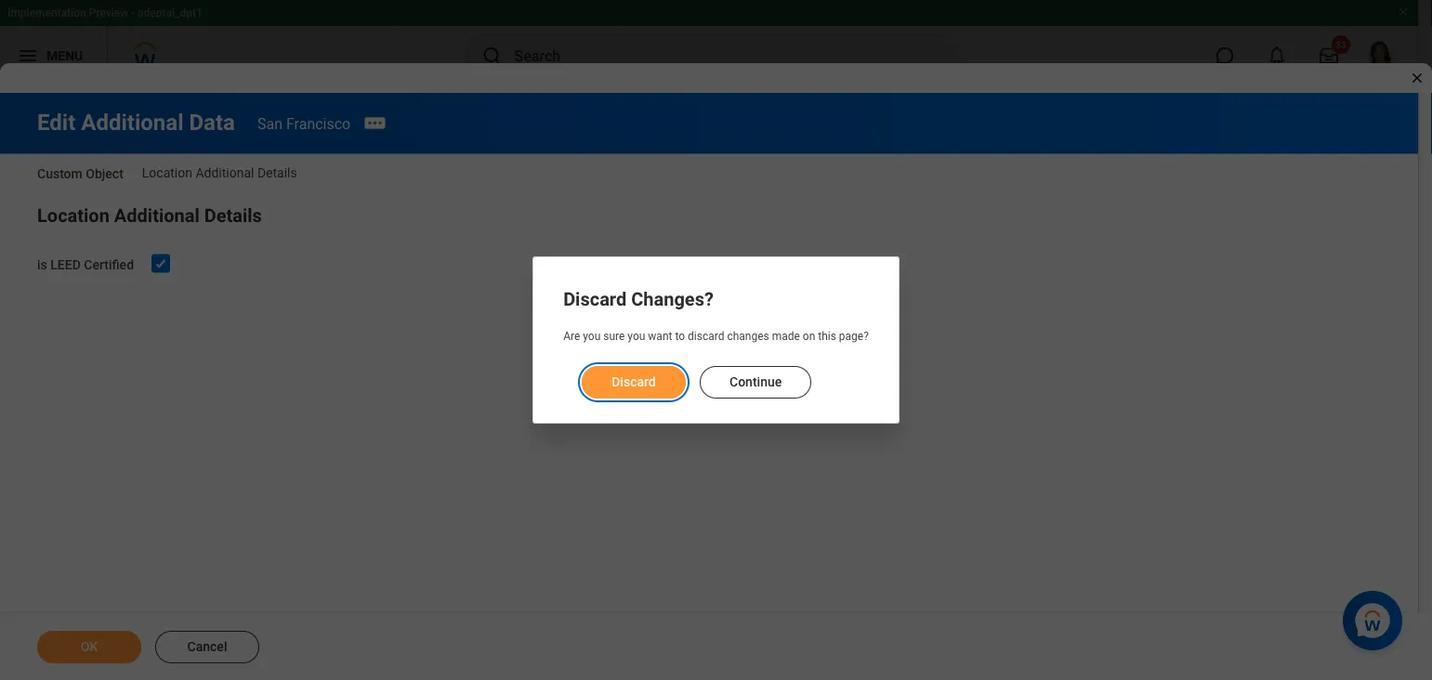Task type: describe. For each thing, give the bounding box(es) containing it.
discard
[[688, 330, 725, 343]]

made
[[772, 330, 800, 343]]

on
[[803, 330, 816, 343]]

custom
[[37, 167, 83, 182]]

changes?
[[631, 288, 714, 310]]

edit additional data
[[37, 109, 235, 136]]

discard button
[[582, 366, 686, 399]]

continue
[[730, 375, 782, 390]]

is leed certified
[[37, 257, 134, 272]]

notifications large image
[[1268, 46, 1287, 65]]

additional for 'location additional details' element
[[196, 165, 254, 180]]

location additional details for location additional details button
[[37, 205, 262, 227]]

additional for location additional details button
[[114, 205, 200, 227]]

object
[[86, 167, 123, 182]]

implementation preview -   adeptai_dpt1 banner
[[0, 0, 1419, 86]]

custom object
[[37, 167, 123, 182]]

details for location additional details button
[[204, 205, 262, 227]]

implementation preview -   adeptai_dpt1
[[7, 7, 203, 20]]

leed
[[50, 257, 81, 272]]

profile logan mcneil element
[[1356, 35, 1408, 76]]

implementation
[[7, 7, 86, 20]]

edit
[[37, 109, 76, 136]]

are you sure you want to discard changes made on this page?
[[564, 330, 869, 343]]

is
[[37, 257, 47, 272]]

are
[[564, 330, 580, 343]]

sure
[[604, 330, 625, 343]]

discard changes? dialog
[[533, 257, 900, 424]]

1 you from the left
[[583, 330, 601, 343]]

continue button
[[700, 366, 812, 399]]

check small image
[[150, 252, 172, 275]]

page?
[[839, 330, 869, 343]]

this
[[818, 330, 837, 343]]

close edit additional data image
[[1410, 71, 1425, 86]]



Task type: vqa. For each thing, say whether or not it's contained in the screenshot.
A
no



Task type: locate. For each thing, give the bounding box(es) containing it.
1 horizontal spatial location
[[142, 165, 192, 180]]

details
[[257, 165, 297, 180], [204, 205, 262, 227]]

0 vertical spatial location additional details
[[142, 165, 297, 180]]

0 vertical spatial additional
[[81, 109, 184, 136]]

location additional details up check small 'icon' at top
[[37, 205, 262, 227]]

1 vertical spatial additional
[[196, 165, 254, 180]]

data
[[189, 109, 235, 136]]

want
[[648, 330, 673, 343]]

region containing discard
[[564, 351, 869, 401]]

0 horizontal spatial you
[[583, 330, 601, 343]]

additional down data
[[196, 165, 254, 180]]

1 vertical spatial location
[[37, 205, 110, 227]]

discard for discard changes?
[[564, 288, 627, 310]]

discard for discard
[[612, 375, 656, 390]]

you right 'are'
[[583, 330, 601, 343]]

search image
[[481, 45, 503, 67]]

0 vertical spatial location
[[142, 165, 192, 180]]

close environment banner image
[[1398, 7, 1409, 18]]

changes
[[727, 330, 770, 343]]

0 horizontal spatial location
[[37, 205, 110, 227]]

you right sure
[[628, 330, 646, 343]]

discard down sure
[[612, 375, 656, 390]]

details for 'location additional details' element
[[257, 165, 297, 180]]

location up location additional details button
[[142, 165, 192, 180]]

details down 'location additional details' element
[[204, 205, 262, 227]]

-
[[131, 7, 135, 20]]

0 vertical spatial discard
[[564, 288, 627, 310]]

1 vertical spatial discard
[[612, 375, 656, 390]]

discard
[[564, 288, 627, 310], [612, 375, 656, 390]]

additional
[[81, 109, 184, 136], [196, 165, 254, 180], [114, 205, 200, 227]]

details inside 'group'
[[204, 205, 262, 227]]

region inside discard changes? dialog
[[564, 351, 869, 401]]

location down custom object
[[37, 205, 110, 227]]

region
[[564, 351, 869, 401]]

details down san
[[257, 165, 297, 180]]

location additional details for 'location additional details' element
[[142, 165, 297, 180]]

additional inside 'group'
[[114, 205, 200, 227]]

inbox large image
[[1320, 46, 1339, 65]]

1 horizontal spatial you
[[628, 330, 646, 343]]

location additional details element
[[142, 165, 297, 180]]

location inside 'group'
[[37, 205, 110, 227]]

location additional details down data
[[142, 165, 297, 180]]

additional up check small 'icon' at top
[[114, 205, 200, 227]]

san francisco element
[[257, 115, 351, 132]]

you
[[583, 330, 601, 343], [628, 330, 646, 343]]

edit additional data main content
[[0, 93, 1433, 681]]

2 vertical spatial additional
[[114, 205, 200, 227]]

1 vertical spatial location additional details
[[37, 205, 262, 227]]

location for location additional details button
[[37, 205, 110, 227]]

san francisco
[[257, 115, 351, 132]]

location for 'location additional details' element
[[142, 165, 192, 180]]

additional up object
[[81, 109, 184, 136]]

workday assistant region
[[1343, 584, 1410, 651]]

discard up sure
[[564, 288, 627, 310]]

location additional details group
[[37, 201, 1382, 275]]

location additional details button
[[37, 205, 262, 227]]

2 you from the left
[[628, 330, 646, 343]]

discard inside discard button
[[612, 375, 656, 390]]

edit additional data dialog
[[0, 0, 1433, 681]]

adeptai_dpt1
[[138, 7, 203, 20]]

location
[[142, 165, 192, 180], [37, 205, 110, 227]]

location additional details
[[142, 165, 297, 180], [37, 205, 262, 227]]

location additional details inside 'group'
[[37, 205, 262, 227]]

francisco
[[286, 115, 351, 132]]

discard changes?
[[564, 288, 714, 310]]

to
[[675, 330, 685, 343]]

preview
[[89, 7, 128, 20]]

san
[[257, 115, 283, 132]]

1 vertical spatial details
[[204, 205, 262, 227]]

certified
[[84, 257, 134, 272]]

0 vertical spatial details
[[257, 165, 297, 180]]



